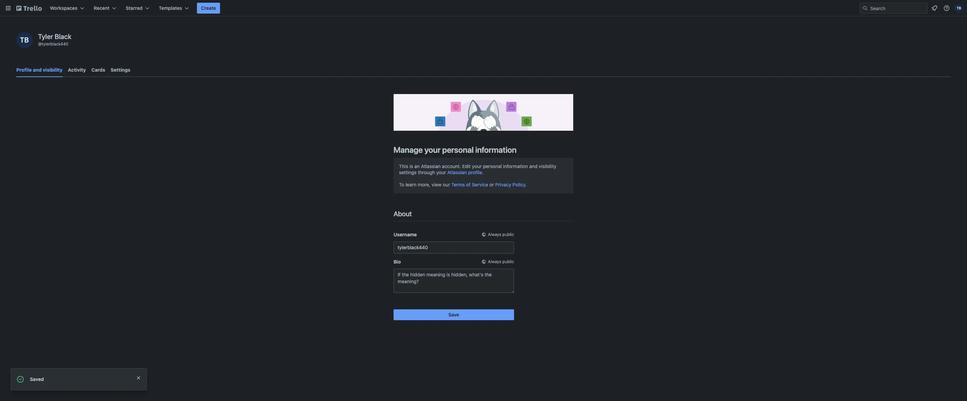 Task type: locate. For each thing, give the bounding box(es) containing it.
.
[[482, 169, 484, 175], [526, 182, 527, 187]]

tyler black (tylerblack440) image
[[955, 4, 964, 12], [16, 32, 33, 48]]

templates button
[[155, 3, 193, 14]]

0 vertical spatial .
[[482, 169, 484, 175]]

privacy policy link
[[496, 182, 526, 187]]

terms
[[452, 182, 465, 187]]

always for username
[[488, 232, 502, 237]]

0 vertical spatial always
[[488, 232, 502, 237]]

1 horizontal spatial personal
[[483, 163, 502, 169]]

cards link
[[91, 64, 105, 76]]

always public
[[488, 232, 514, 237], [488, 259, 514, 264]]

learn
[[406, 182, 417, 187]]

Username text field
[[394, 242, 514, 254]]

2 public from the top
[[503, 259, 514, 264]]

2 vertical spatial your
[[437, 169, 446, 175]]

tylerblack440
[[42, 41, 68, 47]]

your up through
[[425, 145, 441, 155]]

0 vertical spatial tyler black (tylerblack440) image
[[955, 4, 964, 12]]

manage
[[394, 145, 423, 155]]

0 vertical spatial visibility
[[43, 67, 62, 73]]

1 horizontal spatial visibility
[[539, 163, 557, 169]]

0 vertical spatial public
[[503, 232, 514, 237]]

your up profile
[[472, 163, 482, 169]]

0 horizontal spatial personal
[[442, 145, 474, 155]]

your down the account.
[[437, 169, 446, 175]]

service
[[472, 182, 488, 187]]

0 horizontal spatial visibility
[[43, 67, 62, 73]]

2 always from the top
[[488, 259, 502, 264]]

back to home image
[[16, 3, 42, 14]]

atlassian
[[421, 163, 441, 169], [448, 169, 467, 175]]

information up 'policy'
[[503, 163, 528, 169]]

workspaces button
[[46, 3, 88, 14]]

. up service
[[482, 169, 484, 175]]

dismiss flag image
[[136, 375, 141, 381]]

personal up or at the right
[[483, 163, 502, 169]]

@
[[38, 41, 42, 47]]

privacy
[[496, 182, 512, 187]]

and
[[33, 67, 42, 73], [530, 163, 538, 169]]

1 vertical spatial tyler black (tylerblack440) image
[[16, 32, 33, 48]]

1 vertical spatial and
[[530, 163, 538, 169]]

. to learn more, view our
[[399, 169, 484, 187]]

1 vertical spatial .
[[526, 182, 527, 187]]

always
[[488, 232, 502, 237], [488, 259, 502, 264]]

starred button
[[122, 3, 153, 14]]

1 public from the top
[[503, 232, 514, 237]]

create
[[201, 5, 216, 11]]

0 vertical spatial and
[[33, 67, 42, 73]]

settings
[[399, 169, 417, 175]]

information inside this is an atlassian account. edit your personal information and visibility settings through your
[[503, 163, 528, 169]]

workspaces
[[50, 5, 77, 11]]

atlassian up through
[[421, 163, 441, 169]]

atlassian profile
[[448, 169, 482, 175]]

1 vertical spatial public
[[503, 259, 514, 264]]

0 horizontal spatial tyler black (tylerblack440) image
[[16, 32, 33, 48]]

0 horizontal spatial and
[[33, 67, 42, 73]]

settings link
[[111, 64, 130, 76]]

your
[[425, 145, 441, 155], [472, 163, 482, 169], [437, 169, 446, 175]]

0 vertical spatial always public
[[488, 232, 514, 237]]

search image
[[863, 5, 868, 11]]

or
[[490, 182, 494, 187]]

. right privacy
[[526, 182, 527, 187]]

information up this is an atlassian account. edit your personal information and visibility settings through your on the top
[[476, 145, 517, 155]]

activity
[[68, 67, 86, 73]]

Bio text field
[[394, 269, 514, 293]]

1 horizontal spatial and
[[530, 163, 538, 169]]

Search field
[[868, 3, 928, 13]]

personal
[[442, 145, 474, 155], [483, 163, 502, 169]]

atlassian down the account.
[[448, 169, 467, 175]]

tyler black (tylerblack440) image left "@"
[[16, 32, 33, 48]]

1 vertical spatial always public
[[488, 259, 514, 264]]

0 horizontal spatial atlassian
[[421, 163, 441, 169]]

1 vertical spatial your
[[472, 163, 482, 169]]

public
[[503, 232, 514, 237], [503, 259, 514, 264]]

save button
[[394, 309, 514, 320]]

information
[[476, 145, 517, 155], [503, 163, 528, 169]]

tyler black (tylerblack440) image right open information menu image on the right of page
[[955, 4, 964, 12]]

2 always public from the top
[[488, 259, 514, 264]]

1 always from the top
[[488, 232, 502, 237]]

settings
[[111, 67, 130, 73]]

personal up the account.
[[442, 145, 474, 155]]

this
[[399, 163, 409, 169]]

0 horizontal spatial .
[[482, 169, 484, 175]]

0 vertical spatial personal
[[442, 145, 474, 155]]

1 vertical spatial personal
[[483, 163, 502, 169]]

1 horizontal spatial .
[[526, 182, 527, 187]]

atlassian inside this is an atlassian account. edit your personal information and visibility settings through your
[[421, 163, 441, 169]]

profile and visibility
[[16, 67, 62, 73]]

profile
[[16, 67, 32, 73]]

1 vertical spatial information
[[503, 163, 528, 169]]

0 vertical spatial atlassian
[[421, 163, 441, 169]]

1 always public from the top
[[488, 232, 514, 237]]

and inside 'link'
[[33, 67, 42, 73]]

visibility
[[43, 67, 62, 73], [539, 163, 557, 169]]

1 vertical spatial atlassian
[[448, 169, 467, 175]]

templates
[[159, 5, 182, 11]]

primary element
[[0, 0, 968, 16]]

1 vertical spatial always
[[488, 259, 502, 264]]

1 vertical spatial visibility
[[539, 163, 557, 169]]

profile and visibility link
[[16, 64, 62, 77]]

public for bio
[[503, 259, 514, 264]]

saved
[[30, 376, 44, 382]]

0 notifications image
[[931, 4, 939, 12]]



Task type: vqa. For each thing, say whether or not it's contained in the screenshot.
visible
no



Task type: describe. For each thing, give the bounding box(es) containing it.
edit
[[463, 163, 471, 169]]

always public for username
[[488, 232, 514, 237]]

account.
[[442, 163, 461, 169]]

1 horizontal spatial atlassian
[[448, 169, 467, 175]]

tyler black @ tylerblack440
[[38, 33, 71, 47]]

. inside . to learn more, view our
[[482, 169, 484, 175]]

1 horizontal spatial tyler black (tylerblack440) image
[[955, 4, 964, 12]]

an
[[415, 163, 420, 169]]

atlassian profile link
[[448, 169, 482, 175]]

save
[[449, 312, 460, 318]]

manage your personal information
[[394, 145, 517, 155]]

profile
[[469, 169, 482, 175]]

terms of service or privacy policy .
[[452, 182, 527, 187]]

recent button
[[90, 3, 120, 14]]

this is an atlassian account. edit your personal information and visibility settings through your
[[399, 163, 557, 175]]

create button
[[197, 3, 220, 14]]

always for bio
[[488, 259, 502, 264]]

our
[[443, 182, 450, 187]]

public for username
[[503, 232, 514, 237]]

through
[[418, 169, 435, 175]]

personal inside this is an atlassian account. edit your personal information and visibility settings through your
[[483, 163, 502, 169]]

0 vertical spatial information
[[476, 145, 517, 155]]

starred
[[126, 5, 143, 11]]

visibility inside this is an atlassian account. edit your personal information and visibility settings through your
[[539, 163, 557, 169]]

visibility inside 'link'
[[43, 67, 62, 73]]

more,
[[418, 182, 431, 187]]

view
[[432, 182, 442, 187]]

is
[[410, 163, 413, 169]]

bio
[[394, 259, 401, 265]]

username
[[394, 232, 417, 237]]

and inside this is an atlassian account. edit your personal information and visibility settings through your
[[530, 163, 538, 169]]

0 vertical spatial your
[[425, 145, 441, 155]]

tyler
[[38, 33, 53, 40]]

black
[[55, 33, 71, 40]]

activity link
[[68, 64, 86, 76]]

to
[[399, 182, 404, 187]]

recent
[[94, 5, 110, 11]]

about
[[394, 210, 412, 218]]

open information menu image
[[944, 5, 951, 12]]

of
[[466, 182, 471, 187]]

terms of service link
[[452, 182, 488, 187]]

always public for bio
[[488, 259, 514, 264]]

cards
[[91, 67, 105, 73]]

policy
[[513, 182, 526, 187]]



